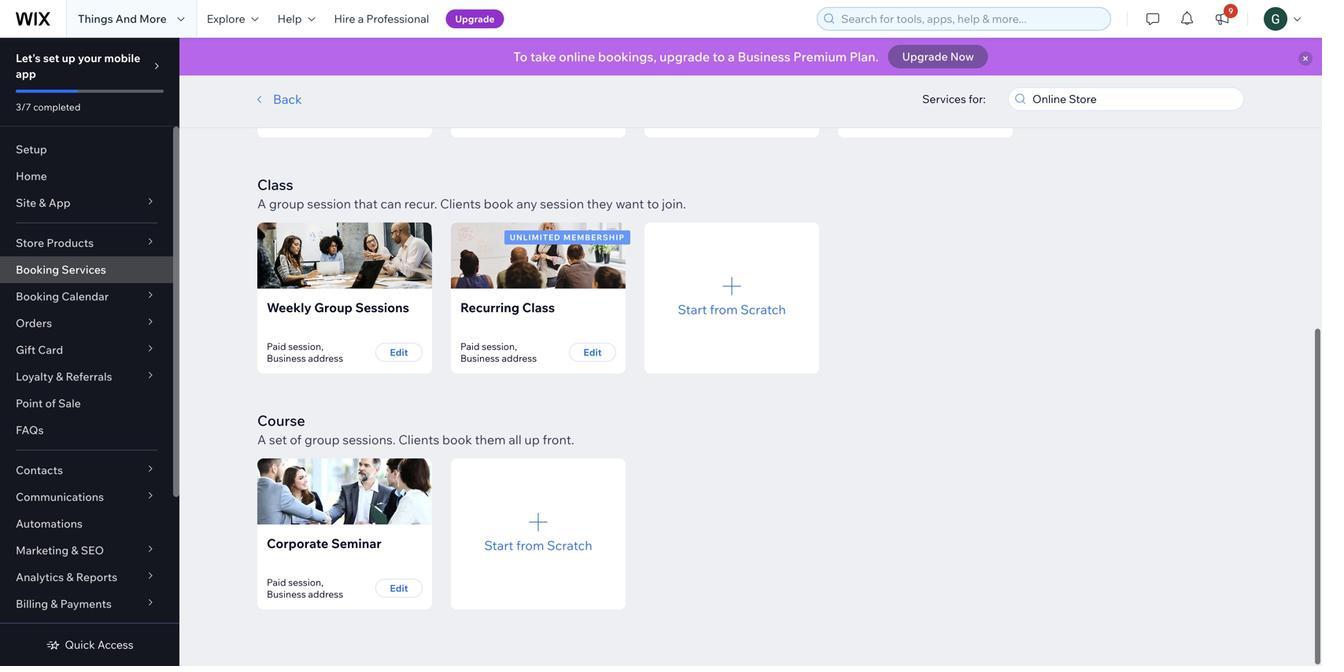 Task type: locate. For each thing, give the bounding box(es) containing it.
upgrade button
[[446, 9, 504, 28]]

paid session business address
[[267, 105, 343, 128]]

0 vertical spatial start
[[872, 66, 901, 81]]

group
[[269, 196, 304, 212], [305, 432, 340, 448]]

payments
[[60, 598, 112, 611]]

1 horizontal spatial start from scratch
[[678, 302, 786, 318]]

services inside booking services link
[[62, 263, 106, 277]]

access
[[97, 639, 134, 652]]

business left premium
[[738, 49, 791, 65]]

service
[[506, 64, 552, 80]]

address down "recurring class"
[[502, 353, 537, 365]]

now
[[951, 50, 975, 63]]

paid for corporate seminar
[[267, 577, 286, 589]]

1 horizontal spatial services
[[923, 92, 967, 106]]

set inside the let's set up your mobile app
[[43, 51, 59, 65]]

to right the upgrade
[[713, 49, 725, 65]]

1 horizontal spatial from
[[710, 302, 738, 318]]

1 horizontal spatial scratch
[[741, 302, 786, 318]]

to
[[713, 49, 725, 65], [647, 196, 659, 212]]

them
[[475, 432, 506, 448]]

0 vertical spatial clients
[[440, 196, 481, 212]]

set right let's
[[43, 51, 59, 65]]

booking for booking services
[[16, 263, 59, 277]]

,
[[321, 341, 324, 353], [515, 341, 517, 353], [321, 577, 324, 589]]

0 horizontal spatial up
[[62, 51, 75, 65]]

2 horizontal spatial scratch
[[935, 66, 980, 81]]

paid session , business address for weekly
[[267, 341, 343, 365]]

0 vertical spatial book
[[484, 196, 514, 212]]

paid down corporate
[[267, 577, 286, 589]]

services left for:
[[923, 92, 967, 106]]

1 booking from the top
[[16, 263, 59, 277]]

booking services
[[16, 263, 106, 277]]

2 vertical spatial scratch
[[547, 538, 593, 554]]

orders
[[16, 317, 52, 330]]

more
[[139, 12, 167, 26]]

session left that on the left of page
[[307, 196, 351, 212]]

&
[[39, 196, 46, 210], [56, 370, 63, 384], [71, 544, 78, 558], [66, 571, 74, 585], [51, 598, 58, 611]]

1 vertical spatial booking
[[16, 290, 59, 304]]

of left sale
[[45, 397, 56, 411]]

class inside class a group session that can recur. clients book any session they want to join.
[[257, 176, 293, 194]]

1 horizontal spatial set
[[269, 432, 287, 448]]

1 vertical spatial a
[[728, 49, 735, 65]]

point of sale
[[16, 397, 81, 411]]

book left any
[[484, 196, 514, 212]]

edit button for corporate seminar
[[376, 580, 423, 598]]

business down the back
[[267, 117, 306, 128]]

paid session , business address down recurring
[[461, 341, 537, 365]]

unlimited
[[510, 233, 561, 243]]

help
[[278, 12, 302, 26]]

client's place
[[654, 117, 713, 128]]

0 horizontal spatial class
[[257, 176, 293, 194]]

your
[[78, 51, 102, 65]]

a inside class a group session that can recur. clients book any session they want to join.
[[257, 196, 266, 212]]

calendar
[[62, 290, 109, 304]]

, down corporate seminar
[[321, 577, 324, 589]]

1 horizontal spatial book
[[484, 196, 514, 212]]

a inside course a set of group sessions. clients book them all up front.
[[257, 432, 266, 448]]

booking up the orders
[[16, 290, 59, 304]]

1 horizontal spatial up
[[525, 432, 540, 448]]

session down 'single session'
[[288, 105, 321, 117]]

2 horizontal spatial from
[[904, 66, 932, 81]]

1 vertical spatial start
[[678, 302, 707, 318]]

0 vertical spatial class
[[257, 176, 293, 194]]

1 horizontal spatial start from scratch button
[[645, 223, 820, 374]]

contacts
[[16, 464, 63, 478]]

0 vertical spatial a
[[257, 196, 266, 212]]

business address
[[461, 117, 537, 128]]

0 horizontal spatial book
[[443, 432, 472, 448]]

upgrade for upgrade now
[[903, 50, 948, 63]]

a for class
[[257, 196, 266, 212]]

1 horizontal spatial clients
[[440, 196, 481, 212]]

& right the billing at the left of the page
[[51, 598, 58, 611]]

0 vertical spatial services
[[923, 92, 967, 106]]

app
[[16, 67, 36, 81]]

& for billing
[[51, 598, 58, 611]]

communications button
[[0, 484, 173, 511]]

business down repeat
[[461, 117, 500, 128]]

billing
[[16, 598, 48, 611]]

a inside alert
[[728, 49, 735, 65]]

address down the session
[[308, 117, 343, 128]]

0 horizontal spatial of
[[45, 397, 56, 411]]

paid for weekly group sessions
[[267, 341, 286, 353]]

0 horizontal spatial start from scratch
[[485, 538, 593, 554]]

0 vertical spatial of
[[45, 397, 56, 411]]

hire
[[334, 12, 356, 26]]

class a group session that can recur. clients book any session they want to join.
[[257, 176, 687, 212]]

, down group
[[321, 341, 324, 353]]

group
[[314, 300, 353, 316]]

business
[[738, 49, 791, 65], [267, 117, 306, 128], [461, 117, 500, 128], [267, 353, 306, 365], [461, 353, 500, 365], [267, 589, 306, 601]]

business inside paid session business address
[[267, 117, 306, 128]]

paid down single
[[267, 105, 286, 117]]

automations link
[[0, 511, 173, 538]]

address down corporate seminar
[[308, 589, 343, 601]]

edit
[[390, 347, 408, 359], [584, 347, 602, 359], [390, 583, 408, 595]]

home
[[16, 169, 47, 183]]

booking down the store
[[16, 263, 59, 277]]

set inside course a set of group sessions. clients book them all up front.
[[269, 432, 287, 448]]

0 vertical spatial group
[[269, 196, 304, 212]]

1 vertical spatial of
[[290, 432, 302, 448]]

& inside dropdown button
[[66, 571, 74, 585]]

book inside class a group session that can recur. clients book any session they want to join.
[[484, 196, 514, 212]]

0 vertical spatial set
[[43, 51, 59, 65]]

address for seminar
[[308, 589, 343, 601]]

1 vertical spatial scratch
[[741, 302, 786, 318]]

1 vertical spatial services
[[62, 263, 106, 277]]

0 horizontal spatial from
[[517, 538, 544, 554]]

of inside the point of sale link
[[45, 397, 56, 411]]

& right site
[[39, 196, 46, 210]]

loyalty
[[16, 370, 54, 384]]

address
[[308, 117, 343, 128], [502, 117, 537, 128], [308, 353, 343, 365], [502, 353, 537, 365], [308, 589, 343, 601]]

0 horizontal spatial to
[[647, 196, 659, 212]]

, for weekly
[[321, 341, 324, 353]]

things
[[78, 12, 113, 26]]

book left the them
[[443, 432, 472, 448]]

class down paid session business address
[[257, 176, 293, 194]]

, down "recurring class"
[[515, 341, 517, 353]]

0 vertical spatial booking
[[16, 263, 59, 277]]

1 vertical spatial upgrade
[[903, 50, 948, 63]]

paid session , business address
[[267, 341, 343, 365], [461, 341, 537, 365], [267, 577, 343, 601]]

quick
[[65, 639, 95, 652]]

set down course
[[269, 432, 287, 448]]

session inside paid session business address
[[288, 105, 321, 117]]

class right recurring
[[523, 300, 555, 316]]

a right hire at the top
[[358, 12, 364, 26]]

& right loyalty
[[56, 370, 63, 384]]

upgrade inside upgrade now button
[[903, 50, 948, 63]]

2 booking from the top
[[16, 290, 59, 304]]

1 horizontal spatial to
[[713, 49, 725, 65]]

up left your
[[62, 51, 75, 65]]

recurring
[[461, 300, 520, 316]]

edit button for weekly group sessions
[[376, 343, 423, 362]]

address for group
[[308, 353, 343, 365]]

0 vertical spatial up
[[62, 51, 75, 65]]

recur.
[[405, 196, 437, 212]]

0 vertical spatial a
[[358, 12, 364, 26]]

1 vertical spatial a
[[257, 432, 266, 448]]

, for recurring
[[515, 341, 517, 353]]

from
[[904, 66, 932, 81], [710, 302, 738, 318], [517, 538, 544, 554]]

start from scratch button
[[839, 0, 1013, 138], [645, 223, 820, 374], [451, 459, 626, 610]]

2 vertical spatial start from scratch
[[485, 538, 593, 554]]

2 horizontal spatial start from scratch
[[872, 66, 980, 81]]

2 a from the top
[[257, 432, 266, 448]]

& for site
[[39, 196, 46, 210]]

store
[[16, 236, 44, 250]]

scratch
[[935, 66, 980, 81], [741, 302, 786, 318], [547, 538, 593, 554]]

1 horizontal spatial start
[[678, 302, 707, 318]]

1 vertical spatial up
[[525, 432, 540, 448]]

of down course
[[290, 432, 302, 448]]

paid session , business address down corporate
[[267, 577, 343, 601]]

quick access button
[[46, 639, 134, 653]]

& for marketing
[[71, 544, 78, 558]]

of
[[45, 397, 56, 411], [290, 432, 302, 448]]

services down store products dropdown button
[[62, 263, 106, 277]]

2 vertical spatial start
[[485, 538, 514, 554]]

quick access
[[65, 639, 134, 652]]

booking inside dropdown button
[[16, 290, 59, 304]]

that
[[354, 196, 378, 212]]

upgrade inside upgrade button
[[455, 13, 495, 25]]

1 horizontal spatial class
[[523, 300, 555, 316]]

upgrade left now
[[903, 50, 948, 63]]

up right all
[[525, 432, 540, 448]]

set
[[43, 51, 59, 65], [269, 432, 287, 448]]

paid down the weekly
[[267, 341, 286, 353]]

paid session , business address down the weekly
[[267, 341, 343, 365]]

1 vertical spatial from
[[710, 302, 738, 318]]

professional
[[367, 12, 429, 26]]

paid
[[267, 105, 286, 117], [267, 341, 286, 353], [461, 341, 480, 353], [267, 577, 286, 589]]

& for loyalty
[[56, 370, 63, 384]]

& left seo
[[71, 544, 78, 558]]

start
[[872, 66, 901, 81], [678, 302, 707, 318], [485, 538, 514, 554]]

1 vertical spatial clients
[[399, 432, 440, 448]]

want
[[616, 196, 644, 212]]

marketing
[[16, 544, 69, 558]]

clients right sessions.
[[399, 432, 440, 448]]

app
[[49, 196, 71, 210]]

a
[[358, 12, 364, 26], [728, 49, 735, 65]]

0 horizontal spatial a
[[358, 12, 364, 26]]

session down the weekly
[[288, 341, 321, 353]]

gift
[[16, 343, 36, 357]]

contacts button
[[0, 457, 173, 484]]

0 horizontal spatial set
[[43, 51, 59, 65]]

paid down recurring
[[461, 341, 480, 353]]

0 horizontal spatial clients
[[399, 432, 440, 448]]

0 horizontal spatial services
[[62, 263, 106, 277]]

store products button
[[0, 230, 173, 257]]

start from scratch
[[872, 66, 980, 81], [678, 302, 786, 318], [485, 538, 593, 554]]

course a set of group sessions. clients book them all up front.
[[257, 412, 575, 448]]

1 horizontal spatial a
[[728, 49, 735, 65]]

up
[[62, 51, 75, 65], [525, 432, 540, 448]]

1 horizontal spatial upgrade
[[903, 50, 948, 63]]

0 vertical spatial scratch
[[935, 66, 980, 81]]

to take online bookings, upgrade to a business premium plan. alert
[[180, 38, 1323, 76]]

booking
[[16, 263, 59, 277], [16, 290, 59, 304]]

1 horizontal spatial of
[[290, 432, 302, 448]]

1 vertical spatial book
[[443, 432, 472, 448]]

1 a from the top
[[257, 196, 266, 212]]

a right the upgrade
[[728, 49, 735, 65]]

1 vertical spatial group
[[305, 432, 340, 448]]

address down group
[[308, 353, 343, 365]]

0 vertical spatial start from scratch button
[[839, 0, 1013, 138]]

sale
[[58, 397, 81, 411]]

business down corporate
[[267, 589, 306, 601]]

a for course
[[257, 432, 266, 448]]

faqs link
[[0, 417, 173, 444]]

0 horizontal spatial scratch
[[547, 538, 593, 554]]

0 vertical spatial to
[[713, 49, 725, 65]]

1 vertical spatial to
[[647, 196, 659, 212]]

group inside course a set of group sessions. clients book them all up front.
[[305, 432, 340, 448]]

of inside course a set of group sessions. clients book them all up front.
[[290, 432, 302, 448]]

0 horizontal spatial upgrade
[[455, 13, 495, 25]]

to left join.
[[647, 196, 659, 212]]

1 vertical spatial set
[[269, 432, 287, 448]]

clients right recur.
[[440, 196, 481, 212]]

2 vertical spatial start from scratch button
[[451, 459, 626, 610]]

weekly
[[267, 300, 312, 316]]

2 vertical spatial from
[[517, 538, 544, 554]]

0 vertical spatial upgrade
[[455, 13, 495, 25]]

upgrade up repeat
[[455, 13, 495, 25]]

single session
[[267, 64, 356, 80]]

from for middle start from scratch button
[[710, 302, 738, 318]]

gift card button
[[0, 337, 173, 364]]

& left reports
[[66, 571, 74, 585]]

loyalty & referrals
[[16, 370, 112, 384]]

3/7 completed
[[16, 101, 81, 113]]



Task type: vqa. For each thing, say whether or not it's contained in the screenshot.
the bottom alert
no



Task type: describe. For each thing, give the bounding box(es) containing it.
edit for corporate seminar
[[390, 583, 408, 595]]

mobile
[[104, 51, 140, 65]]

edit for recurring class
[[584, 347, 602, 359]]

discovery
[[654, 64, 714, 80]]

address down service
[[502, 117, 537, 128]]

home link
[[0, 163, 173, 190]]

single
[[267, 64, 305, 80]]

0 vertical spatial start from scratch
[[872, 66, 980, 81]]

corporate seminar
[[267, 536, 382, 552]]

clients inside course a set of group sessions. clients book them all up front.
[[399, 432, 440, 448]]

store products
[[16, 236, 94, 250]]

clients inside class a group session that can recur. clients book any session they want to join.
[[440, 196, 481, 212]]

, for corporate
[[321, 577, 324, 589]]

gift card
[[16, 343, 63, 357]]

from for the left start from scratch button
[[517, 538, 544, 554]]

analytics
[[16, 571, 64, 585]]

setup
[[16, 143, 47, 156]]

marketing & seo
[[16, 544, 104, 558]]

1 vertical spatial start from scratch button
[[645, 223, 820, 374]]

paid session , business address for corporate
[[267, 577, 343, 601]]

booking calendar
[[16, 290, 109, 304]]

session down recurring
[[482, 341, 515, 353]]

membership
[[564, 233, 625, 243]]

2 horizontal spatial start from scratch button
[[839, 0, 1013, 138]]

upgrade for upgrade
[[455, 13, 495, 25]]

booking for booking calendar
[[16, 290, 59, 304]]

course
[[257, 412, 305, 430]]

business down the weekly
[[267, 353, 306, 365]]

completed
[[33, 101, 81, 113]]

edit for weekly group sessions
[[390, 347, 408, 359]]

& for analytics
[[66, 571, 74, 585]]

address for class
[[502, 353, 537, 365]]

paid for recurring class
[[461, 341, 480, 353]]

communications
[[16, 491, 104, 504]]

0 vertical spatial from
[[904, 66, 932, 81]]

things and more
[[78, 12, 167, 26]]

corporate
[[267, 536, 329, 552]]

online
[[559, 49, 596, 65]]

session up unlimited membership
[[540, 196, 584, 212]]

0 horizontal spatial start from scratch button
[[451, 459, 626, 610]]

paid inside paid session business address
[[267, 105, 286, 117]]

call
[[717, 64, 740, 80]]

all
[[509, 432, 522, 448]]

to inside class a group session that can recur. clients book any session they want to join.
[[647, 196, 659, 212]]

upgrade now
[[903, 50, 975, 63]]

point
[[16, 397, 43, 411]]

hire a professional link
[[325, 0, 439, 38]]

repeat
[[461, 64, 503, 80]]

upgrade now button
[[889, 45, 989, 69]]

sessions
[[356, 300, 409, 316]]

card
[[38, 343, 63, 357]]

up inside course a set of group sessions. clients book them all up front.
[[525, 432, 540, 448]]

take
[[531, 49, 556, 65]]

group inside class a group session that can recur. clients book any session they want to join.
[[269, 196, 304, 212]]

2 horizontal spatial start
[[872, 66, 901, 81]]

to inside alert
[[713, 49, 725, 65]]

0 horizontal spatial start
[[485, 538, 514, 554]]

faqs
[[16, 424, 44, 437]]

to take online bookings, upgrade to a business premium plan.
[[514, 49, 879, 65]]

scratch for the left start from scratch button
[[547, 538, 593, 554]]

automations
[[16, 517, 83, 531]]

front.
[[543, 432, 575, 448]]

address inside paid session business address
[[308, 117, 343, 128]]

business inside alert
[[738, 49, 791, 65]]

services for:
[[923, 92, 986, 106]]

session down corporate
[[288, 577, 321, 589]]

point of sale link
[[0, 391, 173, 417]]

site & app button
[[0, 190, 173, 217]]

place
[[689, 117, 713, 128]]

3/7
[[16, 101, 31, 113]]

can
[[381, 196, 402, 212]]

paid session , business address for recurring
[[461, 341, 537, 365]]

let's
[[16, 51, 41, 65]]

loyalty & referrals button
[[0, 364, 173, 391]]

seo
[[81, 544, 104, 558]]

business down recurring
[[461, 353, 500, 365]]

client's
[[654, 117, 687, 128]]

Search for tools, apps, help & more... field
[[837, 8, 1106, 30]]

9 button
[[1206, 0, 1240, 38]]

setup link
[[0, 136, 173, 163]]

and
[[116, 12, 137, 26]]

9
[[1229, 6, 1234, 16]]

billing & payments
[[16, 598, 112, 611]]

booking calendar button
[[0, 283, 173, 310]]

site & app
[[16, 196, 71, 210]]

Enter the type of business field
[[1028, 88, 1239, 110]]

weekly group sessions
[[267, 300, 409, 316]]

premium
[[794, 49, 847, 65]]

any
[[517, 196, 538, 212]]

analytics & reports button
[[0, 565, 173, 591]]

scratch for middle start from scratch button
[[741, 302, 786, 318]]

they
[[587, 196, 613, 212]]

sessions.
[[343, 432, 396, 448]]

to
[[514, 49, 528, 65]]

1 vertical spatial class
[[523, 300, 555, 316]]

help button
[[268, 0, 325, 38]]

reports
[[76, 571, 117, 585]]

site
[[16, 196, 36, 210]]

booking services link
[[0, 257, 173, 283]]

book inside course a set of group sessions. clients book them all up front.
[[443, 432, 472, 448]]

for:
[[969, 92, 986, 106]]

1 vertical spatial start from scratch
[[678, 302, 786, 318]]

hire a professional
[[334, 12, 429, 26]]

plan.
[[850, 49, 879, 65]]

recurring class
[[461, 300, 555, 316]]

up inside the let's set up your mobile app
[[62, 51, 75, 65]]

upgrade
[[660, 49, 710, 65]]

edit button for recurring class
[[569, 343, 617, 362]]

join.
[[662, 196, 687, 212]]

sidebar element
[[0, 38, 180, 667]]



